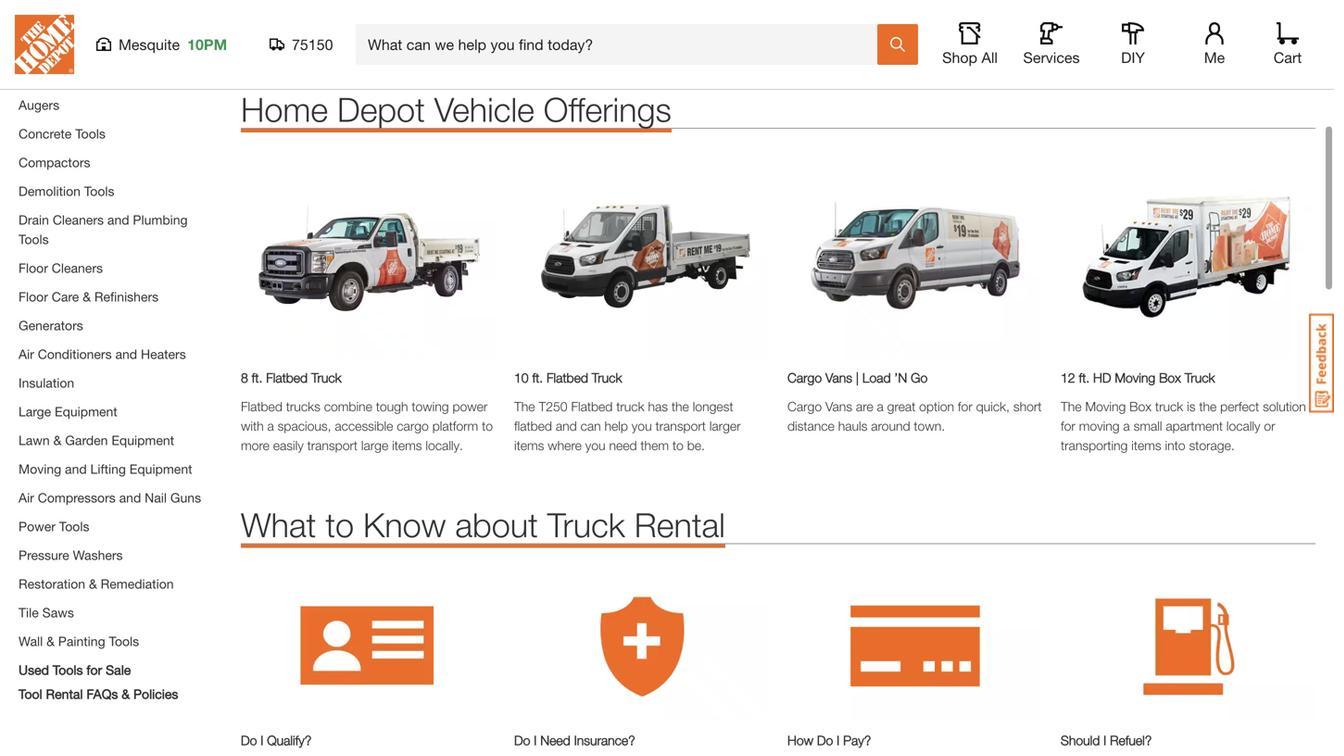 Task type: locate. For each thing, give the bounding box(es) containing it.
cargo inside cargo vans are a great option for quick, short distance hauls around town.
[[788, 399, 822, 414]]

flatbed up the with
[[241, 399, 283, 414]]

and inside the t250 flatbed truck has the longest flatbed and can help you transport larger items where you need them to be.
[[556, 418, 577, 434]]

3 do from the left
[[817, 733, 834, 749]]

10 ft. flatbed truck link
[[514, 368, 769, 388]]

small
[[1134, 418, 1163, 434]]

0 vertical spatial cleaners
[[53, 212, 104, 228]]

vans left the |
[[826, 370, 853, 385]]

shop
[[943, 49, 978, 66]]

ft.
[[252, 370, 263, 385], [532, 370, 543, 385], [1079, 370, 1090, 385]]

cleaners
[[53, 212, 104, 228], [52, 260, 103, 276]]

0 horizontal spatial rental
[[46, 687, 83, 702]]

for inside used tools for sale tool rental faqs & policies
[[87, 663, 102, 678]]

the right has
[[672, 399, 689, 414]]

1 vertical spatial floor
[[19, 289, 48, 304]]

0 horizontal spatial ft.
[[252, 370, 263, 385]]

& inside used tools for sale tool rental faqs & policies
[[122, 687, 130, 702]]

air for air conditioners and heaters
[[19, 347, 34, 362]]

2 floor from the top
[[19, 289, 48, 304]]

12
[[1061, 370, 1076, 385]]

1 horizontal spatial rental
[[635, 505, 726, 544]]

towing
[[412, 399, 449, 414]]

and left plumbing
[[107, 212, 129, 228]]

cargo for cargo vans | load 'n go
[[788, 370, 822, 385]]

do right how
[[817, 733, 834, 749]]

1 horizontal spatial the
[[1061, 399, 1082, 414]]

2 the from the left
[[1061, 399, 1082, 414]]

ft. inside 8 ft. flatbed truck link
[[252, 370, 263, 385]]

tool
[[19, 687, 42, 702]]

tools down compressors
[[59, 519, 89, 534]]

air for air compressors and nail guns
[[19, 490, 34, 506]]

vans inside cargo vans are a great option for quick, short distance hauls around town.
[[826, 399, 853, 414]]

truck up help
[[592, 370, 622, 385]]

used tools for sale tool rental faqs & policies
[[19, 663, 178, 702]]

2 cargo from the top
[[788, 399, 822, 414]]

cleaners for drain
[[53, 212, 104, 228]]

1 vertical spatial cargo
[[788, 399, 822, 414]]

home depot vehicle offerings
[[241, 89, 672, 129]]

should
[[1061, 733, 1101, 749]]

1 air from the top
[[19, 347, 34, 362]]

policies
[[133, 687, 178, 702]]

0 horizontal spatial transport
[[307, 438, 358, 453]]

air conditioners and heaters link
[[19, 347, 186, 362]]

1 truck from the left
[[617, 399, 645, 414]]

box up the moving box truck is the perfect solution for moving a small apartment locally or transporting items into storage.
[[1160, 370, 1182, 385]]

tools inside used tools for sale tool rental faqs & policies
[[53, 663, 83, 678]]

vans
[[826, 370, 853, 385], [826, 399, 853, 414]]

flatbed inside flatbed trucks combine tough towing power with a spacious, accessible cargo platform to more easily transport large items locally.
[[241, 399, 283, 414]]

pressure
[[19, 548, 69, 563]]

flatbed for 10
[[547, 370, 588, 385]]

spacious,
[[278, 418, 331, 434]]

2 items from the left
[[514, 438, 544, 453]]

a left small
[[1124, 418, 1131, 434]]

0 vertical spatial to
[[482, 418, 493, 434]]

faqs
[[87, 687, 118, 702]]

75150 button
[[270, 35, 334, 54]]

1 vertical spatial box
[[1130, 399, 1152, 414]]

1 vertical spatial transport
[[307, 438, 358, 453]]

flatbed up the t250
[[547, 370, 588, 385]]

cargo vans | load 'n go
[[788, 370, 928, 385]]

truck for you
[[617, 399, 645, 414]]

large equipment
[[19, 404, 117, 419]]

with
[[241, 418, 264, 434]]

1 horizontal spatial items
[[514, 438, 544, 453]]

2 the from the left
[[1200, 399, 1217, 414]]

2 horizontal spatial ft.
[[1079, 370, 1090, 385]]

a right the with
[[267, 418, 274, 434]]

2 horizontal spatial do
[[817, 733, 834, 749]]

moving down lawn
[[19, 462, 61, 477]]

2 ft. from the left
[[532, 370, 543, 385]]

1 cargo from the top
[[788, 370, 822, 385]]

and inside drain cleaners and plumbing tools
[[107, 212, 129, 228]]

refuel?
[[1111, 733, 1152, 749]]

1 vertical spatial you
[[586, 438, 606, 453]]

&
[[83, 289, 91, 304], [53, 433, 62, 448], [89, 577, 97, 592], [46, 634, 55, 649], [122, 687, 130, 702]]

items down flatbed
[[514, 438, 544, 453]]

1 vertical spatial moving
[[1086, 399, 1126, 414]]

for inside the moving box truck is the perfect solution for moving a small apartment locally or transporting items into storage.
[[1061, 418, 1076, 434]]

to inside flatbed trucks combine tough towing power with a spacious, accessible cargo platform to more easily transport large items locally.
[[482, 418, 493, 434]]

drain
[[19, 212, 49, 228]]

go
[[911, 370, 928, 385]]

floor cleaners link
[[19, 260, 103, 276]]

tools down "drain" at the left top of the page
[[19, 232, 49, 247]]

0 vertical spatial vans
[[826, 370, 853, 385]]

1 ft. from the left
[[252, 370, 263, 385]]

a inside flatbed trucks combine tough towing power with a spacious, accessible cargo platform to more easily transport large items locally.
[[267, 418, 274, 434]]

1 floor from the top
[[19, 260, 48, 276]]

2 horizontal spatial items
[[1132, 438, 1162, 453]]

0 vertical spatial moving
[[1115, 370, 1156, 385]]

restoration & remediation link
[[19, 577, 174, 592]]

1 vertical spatial rental
[[46, 687, 83, 702]]

and left heaters
[[115, 347, 137, 362]]

moving up moving on the right
[[1086, 399, 1126, 414]]

tools up drain cleaners and plumbing tools
[[84, 184, 114, 199]]

0 horizontal spatial the
[[514, 399, 535, 414]]

the right "is"
[[1200, 399, 1217, 414]]

larger
[[710, 418, 741, 434]]

truck up help
[[617, 399, 645, 414]]

a
[[877, 399, 884, 414], [267, 418, 274, 434], [1124, 418, 1131, 434]]

1 items from the left
[[392, 438, 422, 453]]

equipment for garden
[[112, 433, 174, 448]]

0 horizontal spatial do
[[241, 733, 257, 749]]

ft. for 10
[[532, 370, 543, 385]]

the inside the moving box truck is the perfect solution for moving a small apartment locally or transporting items into storage.
[[1200, 399, 1217, 414]]

1 horizontal spatial to
[[482, 418, 493, 434]]

1 vertical spatial equipment
[[112, 433, 174, 448]]

0 horizontal spatial box
[[1130, 399, 1152, 414]]

rental inside used tools for sale tool rental faqs & policies
[[46, 687, 83, 702]]

combine
[[324, 399, 372, 414]]

nail
[[145, 490, 167, 506]]

lawn
[[19, 433, 50, 448]]

0 horizontal spatial a
[[267, 418, 274, 434]]

to right "what"
[[326, 505, 354, 544]]

i for should i refuel?
[[1104, 733, 1107, 749]]

and left the nail
[[119, 490, 141, 506]]

do left need
[[514, 733, 531, 749]]

i left need
[[534, 733, 537, 749]]

items down cargo in the left of the page
[[392, 438, 422, 453]]

i right the should
[[1104, 733, 1107, 749]]

0 vertical spatial you
[[632, 418, 652, 434]]

0 vertical spatial transport
[[656, 418, 706, 434]]

1 horizontal spatial do
[[514, 733, 531, 749]]

for left quick,
[[958, 399, 973, 414]]

i left the qualify?
[[261, 733, 264, 749]]

to down the power
[[482, 418, 493, 434]]

you up them
[[632, 418, 652, 434]]

demolition tools
[[19, 184, 114, 199]]

flatbed
[[514, 418, 552, 434]]

the inside the t250 flatbed truck has the longest flatbed and can help you transport larger items where you need them to be.
[[672, 399, 689, 414]]

solution
[[1263, 399, 1307, 414]]

0 vertical spatial cargo
[[788, 370, 822, 385]]

power tools link
[[19, 519, 89, 534]]

floor down "drain" at the left top of the page
[[19, 260, 48, 276]]

items
[[392, 438, 422, 453], [514, 438, 544, 453], [1132, 438, 1162, 453]]

drain cleaners and plumbing tools
[[19, 212, 188, 247]]

equipment up 'lifting'
[[112, 433, 174, 448]]

transport inside flatbed trucks combine tough towing power with a spacious, accessible cargo platform to more easily transport large items locally.
[[307, 438, 358, 453]]

1 horizontal spatial box
[[1160, 370, 1182, 385]]

0 vertical spatial air
[[19, 347, 34, 362]]

air compressors and nail guns
[[19, 490, 201, 506]]

0 vertical spatial floor
[[19, 260, 48, 276]]

ft. right 12
[[1079, 370, 1090, 385]]

& right faqs
[[122, 687, 130, 702]]

box up small
[[1130, 399, 1152, 414]]

1 the from the left
[[514, 399, 535, 414]]

8 ft. flatbed truck
[[241, 370, 342, 385]]

2 i from the left
[[534, 733, 537, 749]]

moving right 'hd'
[[1115, 370, 1156, 385]]

& for remediation
[[89, 577, 97, 592]]

do
[[241, 733, 257, 749], [514, 733, 531, 749], [817, 733, 834, 749]]

1 vertical spatial cleaners
[[52, 260, 103, 276]]

i left pay?
[[837, 733, 840, 749]]

1 horizontal spatial the
[[1200, 399, 1217, 414]]

1 i from the left
[[261, 733, 264, 749]]

cargo vans are a great option for quick, short distance hauls around town.
[[788, 399, 1042, 434]]

1 vertical spatial vans
[[826, 399, 853, 414]]

floor for floor cleaners
[[19, 260, 48, 276]]

equipment
[[55, 404, 117, 419], [112, 433, 174, 448], [130, 462, 192, 477]]

& right wall
[[46, 634, 55, 649]]

1 vertical spatial air
[[19, 490, 34, 506]]

1 do from the left
[[241, 733, 257, 749]]

2 horizontal spatial to
[[673, 438, 684, 453]]

floor left care
[[19, 289, 48, 304]]

tool rental faqs & policies link
[[19, 685, 178, 704]]

moving
[[1080, 418, 1120, 434]]

for left sale
[[87, 663, 102, 678]]

lawn & garden equipment link
[[19, 433, 174, 448]]

3 ft. from the left
[[1079, 370, 1090, 385]]

perfect
[[1221, 399, 1260, 414]]

2 vans from the top
[[826, 399, 853, 414]]

vans up hauls
[[826, 399, 853, 414]]

& down washers
[[89, 577, 97, 592]]

truck left "is"
[[1156, 399, 1184, 414]]

air up power
[[19, 490, 34, 506]]

need
[[609, 438, 637, 453]]

2 vertical spatial to
[[326, 505, 354, 544]]

vans for are
[[826, 399, 853, 414]]

truck inside the t250 flatbed truck has the longest flatbed and can help you transport larger items where you need them to be.
[[617, 399, 645, 414]]

& for painting
[[46, 634, 55, 649]]

transporting
[[1061, 438, 1128, 453]]

large equipment link
[[19, 404, 117, 419]]

the inside the moving box truck is the perfect solution for moving a small apartment locally or transporting items into storage.
[[1061, 399, 1082, 414]]

the up flatbed
[[514, 399, 535, 414]]

12 ft. hd moving box truck
[[1061, 370, 1216, 385]]

for left moving on the right
[[1061, 418, 1076, 434]]

cargo
[[788, 370, 822, 385], [788, 399, 822, 414]]

2 truck from the left
[[1156, 399, 1184, 414]]

tools down "wall & painting tools"
[[53, 663, 83, 678]]

great
[[888, 399, 916, 414]]

has
[[648, 399, 668, 414]]

items inside flatbed trucks combine tough towing power with a spacious, accessible cargo platform to more easily transport large items locally.
[[392, 438, 422, 453]]

concrete tools
[[19, 126, 106, 141]]

truck inside the moving box truck is the perfect solution for moving a small apartment locally or transporting items into storage.
[[1156, 399, 1184, 414]]

cleaners inside drain cleaners and plumbing tools
[[53, 212, 104, 228]]

1 horizontal spatial a
[[877, 399, 884, 414]]

flatbed up can
[[571, 399, 613, 414]]

3 items from the left
[[1132, 438, 1162, 453]]

1 horizontal spatial transport
[[656, 418, 706, 434]]

1 horizontal spatial ft.
[[532, 370, 543, 385]]

4 i from the left
[[1104, 733, 1107, 749]]

cleaners for floor
[[52, 260, 103, 276]]

items down small
[[1132, 438, 1162, 453]]

truck up combine
[[311, 370, 342, 385]]

you down can
[[586, 438, 606, 453]]

ft. right "10"
[[532, 370, 543, 385]]

rent
[[72, 71, 99, 87]]

load
[[863, 370, 891, 385]]

flatbed for 8
[[266, 370, 308, 385]]

to
[[482, 418, 493, 434], [673, 438, 684, 453], [326, 505, 354, 544]]

do left the qualify?
[[241, 733, 257, 749]]

1 the from the left
[[672, 399, 689, 414]]

2 do from the left
[[514, 733, 531, 749]]

air up insulation link
[[19, 347, 34, 362]]

0 horizontal spatial you
[[586, 438, 606, 453]]

equipment up the nail
[[130, 462, 192, 477]]

0 horizontal spatial items
[[392, 438, 422, 453]]

 image
[[241, 157, 496, 359], [514, 157, 769, 359], [788, 157, 1043, 359], [1061, 157, 1316, 359], [241, 572, 496, 722], [514, 572, 769, 722], [788, 572, 1043, 722], [1061, 572, 1316, 722]]

0 vertical spatial rental
[[635, 505, 726, 544]]

truck
[[617, 399, 645, 414], [1156, 399, 1184, 414]]

1 horizontal spatial truck
[[1156, 399, 1184, 414]]

augers link
[[19, 97, 59, 113]]

the inside the t250 flatbed truck has the longest flatbed and can help you transport larger items where you need them to be.
[[514, 399, 535, 414]]

equipment up garden
[[55, 404, 117, 419]]

the for has
[[672, 399, 689, 414]]

and up where
[[556, 418, 577, 434]]

items inside the t250 flatbed truck has the longest flatbed and can help you transport larger items where you need them to be.
[[514, 438, 544, 453]]

cleaners down demolition tools
[[53, 212, 104, 228]]

ft. for 12
[[1079, 370, 1090, 385]]

to left be.
[[673, 438, 684, 453]]

ft. right 8
[[252, 370, 263, 385]]

tools up sale
[[109, 634, 139, 649]]

rental down used tools for sale link
[[46, 687, 83, 702]]

pay?
[[844, 733, 872, 749]]

2 vertical spatial equipment
[[130, 462, 192, 477]]

i for do i need insurance?
[[534, 733, 537, 749]]

ft. inside the 12 ft. hd moving box truck link
[[1079, 370, 1090, 385]]

the home depot logo image
[[15, 15, 74, 74]]

moving
[[1115, 370, 1156, 385], [1086, 399, 1126, 414], [19, 462, 61, 477]]

and
[[107, 212, 129, 228], [115, 347, 137, 362], [556, 418, 577, 434], [65, 462, 87, 477], [119, 490, 141, 506]]

cargo vans | load 'n go link
[[788, 368, 1043, 388]]

a right "are"
[[877, 399, 884, 414]]

and up compressors
[[65, 462, 87, 477]]

0 horizontal spatial truck
[[617, 399, 645, 414]]

1 vertical spatial to
[[673, 438, 684, 453]]

the down 12
[[1061, 399, 1082, 414]]

transport down spacious,
[[307, 438, 358, 453]]

10 ft. flatbed truck
[[514, 370, 622, 385]]

be.
[[688, 438, 705, 453]]

transport up be.
[[656, 418, 706, 434]]

0 horizontal spatial to
[[326, 505, 354, 544]]

to inside the t250 flatbed truck has the longest flatbed and can help you transport larger items where you need them to be.
[[673, 438, 684, 453]]

& right lawn
[[53, 433, 62, 448]]

cleaners up floor care & refinishers
[[52, 260, 103, 276]]

insulation link
[[19, 375, 74, 391]]

compactors
[[19, 155, 90, 170]]

the for the moving box truck is the perfect solution for moving a small apartment locally or transporting items into storage.
[[1061, 399, 1082, 414]]

care
[[52, 289, 79, 304]]

quick,
[[977, 399, 1010, 414]]

conditioners
[[38, 347, 112, 362]]

flatbed inside the t250 flatbed truck has the longest flatbed and can help you transport larger items where you need them to be.
[[571, 399, 613, 414]]

for left rent
[[52, 71, 68, 87]]

ft. inside 10 ft. flatbed truck link
[[532, 370, 543, 385]]

2 air from the top
[[19, 490, 34, 506]]

floor
[[19, 260, 48, 276], [19, 289, 48, 304]]

rental down be.
[[635, 505, 726, 544]]

0 horizontal spatial the
[[672, 399, 689, 414]]

1 vans from the top
[[826, 370, 853, 385]]

flatbed up trucks in the bottom of the page
[[266, 370, 308, 385]]

2 horizontal spatial a
[[1124, 418, 1131, 434]]

distance
[[788, 418, 835, 434]]

transport
[[656, 418, 706, 434], [307, 438, 358, 453]]



Task type: vqa. For each thing, say whether or not it's contained in the screenshot.
X
no



Task type: describe. For each thing, give the bounding box(es) containing it.
local transport & one-way moves image
[[9, 0, 1326, 40]]

locally
[[1227, 418, 1261, 434]]

i for do i qualify?
[[261, 733, 264, 749]]

air conditioners and heaters
[[19, 347, 186, 362]]

do i qualify?
[[241, 733, 312, 749]]

a inside cargo vans are a great option for quick, short distance hauls around town.
[[877, 399, 884, 414]]

vans for |
[[826, 370, 853, 385]]

the for the t250 flatbed truck has the longest flatbed and can help you transport larger items where you need them to be.
[[514, 399, 535, 414]]

how do i pay?
[[788, 733, 872, 749]]

mesquite
[[119, 36, 180, 53]]

guns
[[170, 490, 201, 506]]

qualify?
[[267, 733, 312, 749]]

lawn & garden equipment
[[19, 433, 174, 448]]

cargo for cargo vans are a great option for quick, short distance hauls around town.
[[788, 399, 822, 414]]

depot
[[337, 89, 425, 129]]

storage.
[[1190, 438, 1235, 453]]

tools inside drain cleaners and plumbing tools
[[19, 232, 49, 247]]

insurance?
[[574, 733, 636, 749]]

moving inside the moving box truck is the perfect solution for moving a small apartment locally or transporting items into storage.
[[1086, 399, 1126, 414]]

option
[[920, 399, 955, 414]]

equipment for lifting
[[130, 462, 192, 477]]

a inside the moving box truck is the perfect solution for moving a small apartment locally or transporting items into storage.
[[1124, 418, 1131, 434]]

locally.
[[426, 438, 463, 453]]

box inside the moving box truck is the perfect solution for moving a small apartment locally or transporting items into storage.
[[1130, 399, 1152, 414]]

can
[[581, 418, 601, 434]]

me
[[1205, 49, 1226, 66]]

diy
[[1122, 49, 1146, 66]]

12 ft. hd moving box truck link
[[1061, 368, 1316, 388]]

do for do i qualify?
[[241, 733, 257, 749]]

& for garden
[[53, 433, 62, 448]]

cart link
[[1268, 22, 1309, 67]]

& right care
[[83, 289, 91, 304]]

large
[[19, 404, 51, 419]]

services button
[[1022, 22, 1082, 67]]

augers
[[19, 97, 59, 113]]

shop all
[[943, 49, 998, 66]]

restoration
[[19, 577, 85, 592]]

floor for floor care & refinishers
[[19, 289, 48, 304]]

air compressors and nail guns link
[[19, 490, 201, 506]]

for inside cargo vans are a great option for quick, short distance hauls around town.
[[958, 399, 973, 414]]

services
[[1024, 49, 1080, 66]]

trucks
[[286, 399, 321, 414]]

saws
[[42, 605, 74, 621]]

1 horizontal spatial you
[[632, 418, 652, 434]]

tools right the 'concrete'
[[75, 126, 106, 141]]

insulation
[[19, 375, 74, 391]]

what
[[241, 505, 316, 544]]

about
[[455, 505, 538, 544]]

flatbed for the
[[571, 399, 613, 414]]

2 vertical spatial moving
[[19, 462, 61, 477]]

large
[[361, 438, 389, 453]]

the for is
[[1200, 399, 1217, 414]]

concrete
[[19, 126, 72, 141]]

is
[[1188, 399, 1196, 414]]

75150
[[292, 36, 333, 53]]

rental for tool
[[46, 687, 83, 702]]

should i refuel?
[[1061, 733, 1152, 749]]

diy button
[[1104, 22, 1163, 67]]

are
[[856, 399, 874, 414]]

tile
[[19, 605, 39, 621]]

truck down where
[[548, 505, 625, 544]]

floor cleaners
[[19, 260, 103, 276]]

and for drain cleaners and plumbing tools
[[107, 212, 129, 228]]

truck up "is"
[[1185, 370, 1216, 385]]

tools up augers
[[19, 71, 49, 87]]

wall & painting tools
[[19, 634, 139, 649]]

transport inside the t250 flatbed truck has the longest flatbed and can help you transport larger items where you need them to be.
[[656, 418, 706, 434]]

the t250 flatbed truck has the longest flatbed and can help you transport larger items where you need them to be.
[[514, 399, 741, 453]]

what to know about truck rental
[[241, 505, 726, 544]]

rental for truck
[[635, 505, 726, 544]]

washers
[[73, 548, 123, 563]]

lifting
[[90, 462, 126, 477]]

and for air compressors and nail guns
[[119, 490, 141, 506]]

how
[[788, 733, 814, 749]]

flatbed trucks combine tough towing power with a spacious, accessible cargo platform to more easily transport large items locally.
[[241, 399, 493, 453]]

truck for small
[[1156, 399, 1184, 414]]

power
[[453, 399, 488, 414]]

town.
[[914, 418, 946, 434]]

or
[[1265, 418, 1276, 434]]

plumbing
[[133, 212, 188, 228]]

remediation
[[101, 577, 174, 592]]

short
[[1014, 399, 1042, 414]]

sale
[[106, 663, 131, 678]]

generators link
[[19, 318, 83, 333]]

platform
[[433, 418, 479, 434]]

restoration & remediation
[[19, 577, 174, 592]]

cart
[[1274, 49, 1303, 66]]

the moving box truck is the perfect solution for moving a small apartment locally or transporting items into storage.
[[1061, 399, 1307, 453]]

floor care & refinishers link
[[19, 289, 159, 304]]

8
[[241, 370, 248, 385]]

concrete tools link
[[19, 126, 106, 141]]

feedback link image
[[1310, 313, 1335, 413]]

them
[[641, 438, 669, 453]]

items inside the moving box truck is the perfect solution for moving a small apartment locally or transporting items into storage.
[[1132, 438, 1162, 453]]

used
[[19, 663, 49, 678]]

heaters
[[141, 347, 186, 362]]

and for air conditioners and heaters
[[115, 347, 137, 362]]

refinishers
[[94, 289, 159, 304]]

moving and lifting equipment link
[[19, 462, 192, 477]]

demolition tools link
[[19, 184, 114, 199]]

do for do i need insurance?
[[514, 733, 531, 749]]

apartment
[[1166, 418, 1224, 434]]

generators
[[19, 318, 83, 333]]

wall
[[19, 634, 43, 649]]

0 vertical spatial equipment
[[55, 404, 117, 419]]

10
[[514, 370, 529, 385]]

0 vertical spatial box
[[1160, 370, 1182, 385]]

easily
[[273, 438, 304, 453]]

3 i from the left
[[837, 733, 840, 749]]

ft. for 8
[[252, 370, 263, 385]]

power
[[19, 519, 56, 534]]

compressors
[[38, 490, 116, 506]]

power tools
[[19, 519, 89, 534]]

tile saws
[[19, 605, 74, 621]]

What can we help you find today? search field
[[368, 25, 877, 64]]

garden
[[65, 433, 108, 448]]

home
[[241, 89, 328, 129]]



